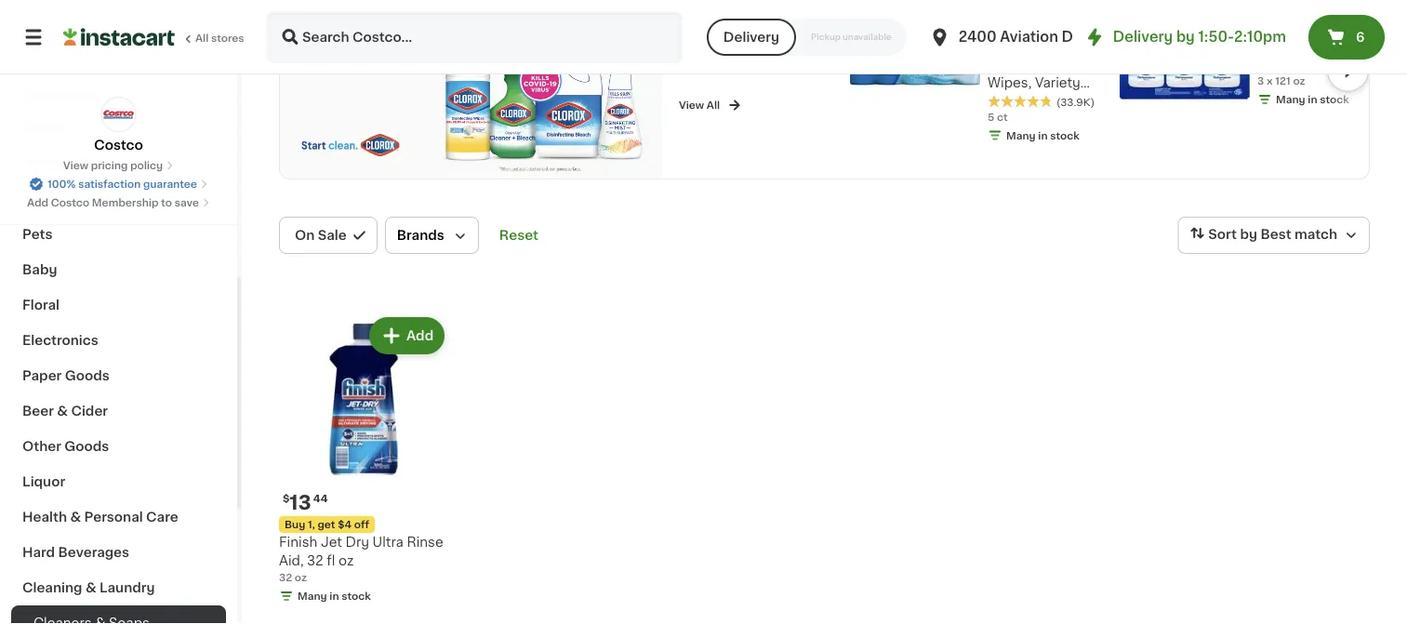 Task type: describe. For each thing, give the bounding box(es) containing it.
5
[[988, 112, 994, 122]]

beer
[[22, 405, 54, 418]]

variety
[[1035, 77, 1081, 90]]

baby link
[[11, 252, 226, 287]]

0 vertical spatial 121
[[1331, 58, 1350, 71]]

beverages
[[58, 546, 129, 559]]

finish jet dry ultra rinse aid, 32 fl oz 32 oz
[[279, 536, 443, 583]]

guarantee
[[143, 179, 197, 189]]

pets link
[[11, 217, 226, 252]]

$4
[[338, 519, 352, 530]]

1:50-
[[1198, 30, 1234, 44]]

buy 1, get $4 off
[[285, 519, 369, 530]]

view all
[[679, 101, 720, 111]]

aid,
[[279, 554, 304, 567]]

0 vertical spatial costco
[[94, 139, 143, 152]]

disinfecting
[[988, 58, 1067, 71]]

sale
[[318, 229, 347, 242]]

1 vertical spatial in
[[1038, 131, 1048, 141]]

dry
[[346, 536, 369, 549]]

hard beverages link
[[11, 535, 226, 570]]

$
[[283, 493, 290, 504]]

to
[[161, 198, 172, 208]]

add for add
[[406, 329, 434, 342]]

& for health
[[70, 511, 81, 524]]

electronics link
[[11, 323, 226, 358]]

cleaning & laundry
[[22, 581, 155, 594]]

2400 aviation dr button
[[929, 11, 1079, 63]]

fl inside clorox performance bleach, 3 x 121 fl oz 3 x 121 oz
[[1354, 58, 1362, 71]]

snacks & candy link
[[11, 181, 226, 217]]

1 horizontal spatial 32
[[307, 554, 323, 567]]

oz down the aid,
[[295, 572, 307, 583]]

in for rinse
[[330, 591, 339, 601]]

all stores
[[195, 33, 244, 43]]

health & personal care link
[[11, 499, 226, 535]]

clorox disinfecting wipes, variety pack, 425 wipes
[[988, 40, 1095, 108]]

many in stock for x
[[1276, 95, 1349, 105]]

frozen
[[22, 51, 68, 64]]

100% satisfaction guarantee button
[[29, 173, 208, 192]]

product group
[[279, 313, 448, 607]]

seafood
[[74, 157, 130, 170]]

on
[[295, 229, 315, 242]]

by for sort
[[1240, 228, 1257, 241]]

other
[[22, 440, 61, 453]]

clorox for clorox disinfecting wipes, variety pack, 425 wipes
[[988, 40, 1030, 53]]

on sale
[[295, 229, 347, 242]]

hard beverages
[[22, 546, 129, 559]]

start clean. spo nsored
[[679, 41, 775, 74]]

& for meat
[[60, 157, 71, 170]]

frozen link
[[11, 40, 226, 75]]

wipes
[[1055, 95, 1095, 108]]

buy 1, get $3.80 off
[[993, 23, 1095, 34]]

1, for $3.80
[[1016, 23, 1024, 34]]

2:10pm
[[1234, 30, 1286, 44]]

liquor
[[22, 475, 65, 488]]

pack,
[[988, 95, 1023, 108]]

view for view pricing policy
[[63, 160, 88, 171]]

stock for x
[[1320, 95, 1349, 105]]

1, for $4
[[308, 519, 315, 530]]

instacart logo image
[[63, 26, 175, 48]]

oz down bleach,
[[1293, 76, 1305, 87]]

clorox for clorox performance bleach, 3 x 121 fl oz 3 x 121 oz
[[1257, 21, 1300, 34]]

meat
[[22, 157, 57, 170]]

many for rinse
[[298, 591, 327, 601]]

44
[[313, 493, 328, 504]]

0 vertical spatial x
[[1321, 58, 1328, 71]]

personal
[[84, 511, 143, 524]]

many in stock for rinse
[[298, 591, 371, 601]]

performance
[[1257, 40, 1342, 53]]

laundry
[[99, 581, 155, 594]]

goods for other goods
[[64, 440, 109, 453]]

membership
[[92, 198, 159, 208]]

2400
[[959, 30, 997, 44]]

satisfaction
[[78, 179, 141, 189]]

buy for buy 1, get $4 off
[[285, 519, 305, 530]]

pricing
[[91, 160, 128, 171]]

health
[[22, 511, 67, 524]]

view for view all
[[679, 101, 704, 111]]

costco logo image
[[101, 97, 136, 132]]

2400 aviation dr
[[959, 30, 1079, 44]]

delivery by 1:50-2:10pm link
[[1083, 26, 1286, 48]]

get for $4
[[318, 519, 335, 530]]

cleaning & laundry link
[[11, 570, 226, 605]]

(33.9k)
[[1056, 97, 1095, 108]]

ct
[[997, 112, 1008, 122]]

rinse
[[407, 536, 443, 549]]

fl inside finish jet dry ultra rinse aid, 32 fl oz 32 oz
[[327, 554, 335, 567]]

cleaning
[[22, 581, 82, 594]]

100%
[[48, 179, 76, 189]]

6
[[1356, 31, 1365, 44]]

bakery link
[[11, 111, 226, 146]]

oz down 'dry'
[[339, 554, 354, 567]]

1 vertical spatial stock
[[1050, 131, 1080, 141]]

425
[[1026, 95, 1051, 108]]

start
[[679, 41, 721, 57]]

5 ct
[[988, 112, 1008, 122]]

household link
[[11, 75, 226, 111]]

1 vertical spatial 3
[[1257, 76, 1264, 87]]

health & personal care
[[22, 511, 178, 524]]

brands
[[397, 229, 444, 242]]

paper
[[22, 369, 62, 382]]

bleach,
[[1257, 58, 1306, 71]]

clorox image
[[679, 0, 712, 28]]

snacks & candy
[[22, 193, 132, 206]]



Task type: vqa. For each thing, say whether or not it's contained in the screenshot.
the right Add
yes



Task type: locate. For each thing, give the bounding box(es) containing it.
0 horizontal spatial many
[[298, 591, 327, 601]]

clorox
[[1257, 21, 1300, 34], [988, 40, 1030, 53]]

many down bleach,
[[1276, 95, 1305, 105]]

1 vertical spatial fl
[[327, 554, 335, 567]]

in inside product group
[[330, 591, 339, 601]]

get
[[1026, 23, 1044, 34], [318, 519, 335, 530]]

off
[[1080, 23, 1095, 34], [354, 519, 369, 530]]

sort
[[1208, 228, 1237, 241]]

match
[[1294, 228, 1337, 241]]

clorox inside clorox disinfecting wipes, variety pack, 425 wipes
[[988, 40, 1030, 53]]

delivery right the dr
[[1113, 30, 1173, 44]]

get left $3.80
[[1026, 23, 1044, 34]]

1 horizontal spatial delivery
[[1113, 30, 1173, 44]]

costco up view pricing policy link
[[94, 139, 143, 152]]

1 horizontal spatial many
[[1006, 131, 1036, 141]]

spo
[[679, 63, 700, 74]]

off right the dr
[[1080, 23, 1095, 34]]

cider
[[71, 405, 108, 418]]

0 horizontal spatial many in stock
[[298, 591, 371, 601]]

0 horizontal spatial 121
[[1275, 76, 1291, 87]]

view pricing policy link
[[63, 158, 174, 173]]

delivery up nsored
[[723, 31, 779, 44]]

in down the '425'
[[1038, 131, 1048, 141]]

delivery for delivery by 1:50-2:10pm
[[1113, 30, 1173, 44]]

buy
[[993, 23, 1014, 34], [285, 519, 305, 530]]

1 vertical spatial many in stock
[[1006, 131, 1080, 141]]

0 horizontal spatial by
[[1176, 30, 1195, 44]]

0 vertical spatial in
[[1308, 95, 1317, 105]]

fl down the jet
[[327, 554, 335, 567]]

goods inside 'link'
[[64, 440, 109, 453]]

1 horizontal spatial all
[[707, 101, 720, 111]]

2 vertical spatial stock
[[342, 591, 371, 601]]

0 vertical spatial add
[[27, 198, 48, 208]]

many for x
[[1276, 95, 1305, 105]]

view pricing policy
[[63, 160, 163, 171]]

delivery for delivery
[[723, 31, 779, 44]]

1 vertical spatial costco
[[51, 198, 89, 208]]

0 horizontal spatial costco
[[51, 198, 89, 208]]

sort by
[[1208, 228, 1257, 241]]

x down bleach,
[[1267, 76, 1273, 87]]

all down nsored
[[707, 101, 720, 111]]

0 horizontal spatial stock
[[342, 591, 371, 601]]

service type group
[[707, 19, 906, 56]]

add button
[[371, 319, 443, 352]]

get left "$4"
[[318, 519, 335, 530]]

pets
[[22, 228, 53, 241]]

many in stock down the '425'
[[1006, 131, 1080, 141]]

best
[[1260, 228, 1291, 241]]

& for snacks
[[74, 193, 85, 206]]

13
[[290, 492, 311, 512]]

many in stock inside product group
[[298, 591, 371, 601]]

view up 100%
[[63, 160, 88, 171]]

policy
[[130, 160, 163, 171]]

brands button
[[385, 216, 479, 254]]

many down the aid,
[[298, 591, 327, 601]]

3 down performance
[[1309, 58, 1317, 71]]

beer & cider
[[22, 405, 108, 418]]

1 horizontal spatial add
[[406, 329, 434, 342]]

by inside field
[[1240, 228, 1257, 241]]

stock down clorox performance bleach, 3 x 121 fl oz 3 x 121 oz
[[1320, 95, 1349, 105]]

clean.
[[725, 41, 775, 57]]

view
[[679, 101, 704, 111], [63, 160, 88, 171]]

many in stock down clorox performance bleach, 3 x 121 fl oz 3 x 121 oz
[[1276, 95, 1349, 105]]

0 vertical spatial many in stock
[[1276, 95, 1349, 105]]

32 down the aid,
[[279, 572, 292, 583]]

$3.80
[[1046, 23, 1077, 34]]

1 vertical spatial all
[[707, 101, 720, 111]]

0 vertical spatial clorox
[[1257, 21, 1300, 34]]

0 vertical spatial 1,
[[1016, 23, 1024, 34]]

0 vertical spatial get
[[1026, 23, 1044, 34]]

other goods link
[[11, 429, 226, 464]]

reset
[[499, 229, 538, 242]]

1 vertical spatial many
[[1006, 131, 1036, 141]]

meat & seafood link
[[11, 146, 226, 181]]

clorox up performance
[[1257, 21, 1300, 34]]

0 horizontal spatial add
[[27, 198, 48, 208]]

finish
[[279, 536, 317, 549]]

1 horizontal spatial 3
[[1309, 58, 1317, 71]]

1 vertical spatial add
[[406, 329, 434, 342]]

1, up finish
[[308, 519, 315, 530]]

fl down 6
[[1354, 58, 1362, 71]]

0 horizontal spatial all
[[195, 33, 209, 43]]

3 down bleach,
[[1257, 76, 1264, 87]]

household
[[22, 86, 95, 100]]

1 goods from the top
[[65, 369, 109, 382]]

by left 1:50-
[[1176, 30, 1195, 44]]

1 horizontal spatial in
[[1038, 131, 1048, 141]]

1 horizontal spatial by
[[1240, 228, 1257, 241]]

liquor link
[[11, 464, 226, 499]]

1 vertical spatial view
[[63, 160, 88, 171]]

floral link
[[11, 287, 226, 323]]

dr
[[1062, 30, 1079, 44]]

jet
[[321, 536, 342, 549]]

electronics
[[22, 334, 98, 347]]

nsored
[[700, 63, 736, 74]]

1 vertical spatial get
[[318, 519, 335, 530]]

ultra
[[373, 536, 403, 549]]

1 vertical spatial 1,
[[308, 519, 315, 530]]

1 horizontal spatial fl
[[1354, 58, 1362, 71]]

in
[[1308, 95, 1317, 105], [1038, 131, 1048, 141], [330, 591, 339, 601]]

by
[[1176, 30, 1195, 44], [1240, 228, 1257, 241]]

Search field
[[268, 13, 681, 61]]

0 horizontal spatial clorox
[[988, 40, 1030, 53]]

0 horizontal spatial delivery
[[723, 31, 779, 44]]

100% satisfaction guarantee
[[48, 179, 197, 189]]

delivery button
[[707, 19, 796, 56]]

1, inside product group
[[308, 519, 315, 530]]

oz right bleach,
[[1366, 58, 1381, 71]]

0 horizontal spatial 1,
[[308, 519, 315, 530]]

in down clorox performance bleach, 3 x 121 fl oz 3 x 121 oz
[[1308, 95, 1317, 105]]

1 horizontal spatial view
[[679, 101, 704, 111]]

&
[[60, 157, 71, 170], [74, 193, 85, 206], [57, 405, 68, 418], [70, 511, 81, 524], [85, 581, 96, 594]]

1 vertical spatial x
[[1267, 76, 1273, 87]]

32
[[307, 554, 323, 567], [279, 572, 292, 583]]

by for delivery
[[1176, 30, 1195, 44]]

all left the stores on the top left of the page
[[195, 33, 209, 43]]

0 horizontal spatial get
[[318, 519, 335, 530]]

0 vertical spatial view
[[679, 101, 704, 111]]

clorox inside clorox performance bleach, 3 x 121 fl oz 3 x 121 oz
[[1257, 21, 1300, 34]]

0 horizontal spatial fl
[[327, 554, 335, 567]]

0 horizontal spatial view
[[63, 160, 88, 171]]

& right health
[[70, 511, 81, 524]]

fl
[[1354, 58, 1362, 71], [327, 554, 335, 567]]

in for x
[[1308, 95, 1317, 105]]

bakery
[[22, 122, 69, 135]]

many in stock down finish jet dry ultra rinse aid, 32 fl oz 32 oz
[[298, 591, 371, 601]]

2 goods from the top
[[64, 440, 109, 453]]

delivery inside button
[[723, 31, 779, 44]]

1 horizontal spatial 121
[[1331, 58, 1350, 71]]

& down beverages
[[85, 581, 96, 594]]

2 horizontal spatial in
[[1308, 95, 1317, 105]]

2 horizontal spatial many in stock
[[1276, 95, 1349, 105]]

2 horizontal spatial many
[[1276, 95, 1305, 105]]

goods for paper goods
[[65, 369, 109, 382]]

1, up 'disinfecting'
[[1016, 23, 1024, 34]]

stock down finish jet dry ultra rinse aid, 32 fl oz 32 oz
[[342, 591, 371, 601]]

1 vertical spatial goods
[[64, 440, 109, 453]]

stock
[[1320, 95, 1349, 105], [1050, 131, 1080, 141], [342, 591, 371, 601]]

1 vertical spatial 121
[[1275, 76, 1291, 87]]

delivery by 1:50-2:10pm
[[1113, 30, 1286, 44]]

kills 99.9% of cold & flu viruses. image
[[280, 0, 663, 178]]

add for add costco membership to save
[[27, 198, 48, 208]]

0 vertical spatial all
[[195, 33, 209, 43]]

0 horizontal spatial 32
[[279, 572, 292, 583]]

& up 100%
[[60, 157, 71, 170]]

1 vertical spatial clorox
[[988, 40, 1030, 53]]

121 down bleach,
[[1275, 76, 1291, 87]]

0 vertical spatial fl
[[1354, 58, 1362, 71]]

0 horizontal spatial in
[[330, 591, 339, 601]]

add inside button
[[406, 329, 434, 342]]

get for $3.80
[[1026, 23, 1044, 34]]

1 vertical spatial by
[[1240, 228, 1257, 241]]

meat & seafood
[[22, 157, 130, 170]]

wipes,
[[988, 77, 1032, 90]]

0 vertical spatial many
[[1276, 95, 1305, 105]]

& inside 'link'
[[60, 157, 71, 170]]

0 vertical spatial off
[[1080, 23, 1095, 34]]

$ 13 44
[[283, 492, 328, 512]]

aviation
[[1000, 30, 1058, 44]]

3
[[1309, 58, 1317, 71], [1257, 76, 1264, 87]]

floral
[[22, 299, 60, 312]]

2 vertical spatial many
[[298, 591, 327, 601]]

stock inside product group
[[342, 591, 371, 601]]

0 vertical spatial 32
[[307, 554, 323, 567]]

0 horizontal spatial x
[[1267, 76, 1273, 87]]

best match
[[1260, 228, 1337, 241]]

0 horizontal spatial buy
[[285, 519, 305, 530]]

stock for rinse
[[342, 591, 371, 601]]

0 vertical spatial stock
[[1320, 95, 1349, 105]]

x down performance
[[1321, 58, 1328, 71]]

None search field
[[266, 11, 682, 63]]

stock down (33.9k)
[[1050, 131, 1080, 141]]

Best match Sort by field
[[1178, 216, 1370, 254]]

paper goods
[[22, 369, 109, 382]]

1 horizontal spatial off
[[1080, 23, 1095, 34]]

2 vertical spatial in
[[330, 591, 339, 601]]

snacks
[[22, 193, 71, 206]]

0 vertical spatial goods
[[65, 369, 109, 382]]

all inside all stores link
[[195, 33, 209, 43]]

view down spo
[[679, 101, 704, 111]]

off right "$4"
[[354, 519, 369, 530]]

by right sort at top
[[1240, 228, 1257, 241]]

add costco membership to save
[[27, 198, 199, 208]]

& right "beer"
[[57, 405, 68, 418]]

& for beer
[[57, 405, 68, 418]]

& for cleaning
[[85, 581, 96, 594]]

1 horizontal spatial many in stock
[[1006, 131, 1080, 141]]

1 horizontal spatial costco
[[94, 139, 143, 152]]

1 vertical spatial buy
[[285, 519, 305, 530]]

121 down performance
[[1331, 58, 1350, 71]]

goods down cider
[[64, 440, 109, 453]]

goods up cider
[[65, 369, 109, 382]]

in down finish jet dry ultra rinse aid, 32 fl oz 32 oz
[[330, 591, 339, 601]]

all stores link
[[63, 11, 246, 63]]

0 horizontal spatial off
[[354, 519, 369, 530]]

1,
[[1016, 23, 1024, 34], [308, 519, 315, 530]]

1 horizontal spatial clorox
[[1257, 21, 1300, 34]]

many inside product group
[[298, 591, 327, 601]]

off inside product group
[[354, 519, 369, 530]]

0 vertical spatial by
[[1176, 30, 1195, 44]]

clorox up 'disinfecting'
[[988, 40, 1030, 53]]

0 vertical spatial buy
[[993, 23, 1014, 34]]

off for buy 1, get $3.80 off
[[1080, 23, 1095, 34]]

32 right the aid,
[[307, 554, 323, 567]]

1 horizontal spatial stock
[[1050, 131, 1080, 141]]

2 horizontal spatial stock
[[1320, 95, 1349, 105]]

1 vertical spatial off
[[354, 519, 369, 530]]

1 horizontal spatial buy
[[993, 23, 1014, 34]]

many down the ct at the right of page
[[1006, 131, 1036, 141]]

costco down 100%
[[51, 198, 89, 208]]

clorox performance bleach, 3 x 121 fl oz 3 x 121 oz
[[1257, 21, 1381, 87]]

buy for buy 1, get $3.80 off
[[993, 23, 1014, 34]]

goods
[[65, 369, 109, 382], [64, 440, 109, 453]]

1 vertical spatial 32
[[279, 572, 292, 583]]

1 horizontal spatial x
[[1321, 58, 1328, 71]]

candy
[[88, 193, 132, 206]]

off for buy 1, get $4 off
[[354, 519, 369, 530]]

costco inside add costco membership to save link
[[51, 198, 89, 208]]

add costco membership to save link
[[27, 195, 210, 210]]

care
[[146, 511, 178, 524]]

0 horizontal spatial 3
[[1257, 76, 1264, 87]]

1 horizontal spatial 1,
[[1016, 23, 1024, 34]]

2 vertical spatial many in stock
[[298, 591, 371, 601]]

& down 100%
[[74, 193, 85, 206]]

reset button
[[494, 216, 544, 254]]

0 vertical spatial 3
[[1309, 58, 1317, 71]]

get inside product group
[[318, 519, 335, 530]]

1 horizontal spatial get
[[1026, 23, 1044, 34]]

stores
[[211, 33, 244, 43]]

buy inside product group
[[285, 519, 305, 530]]



